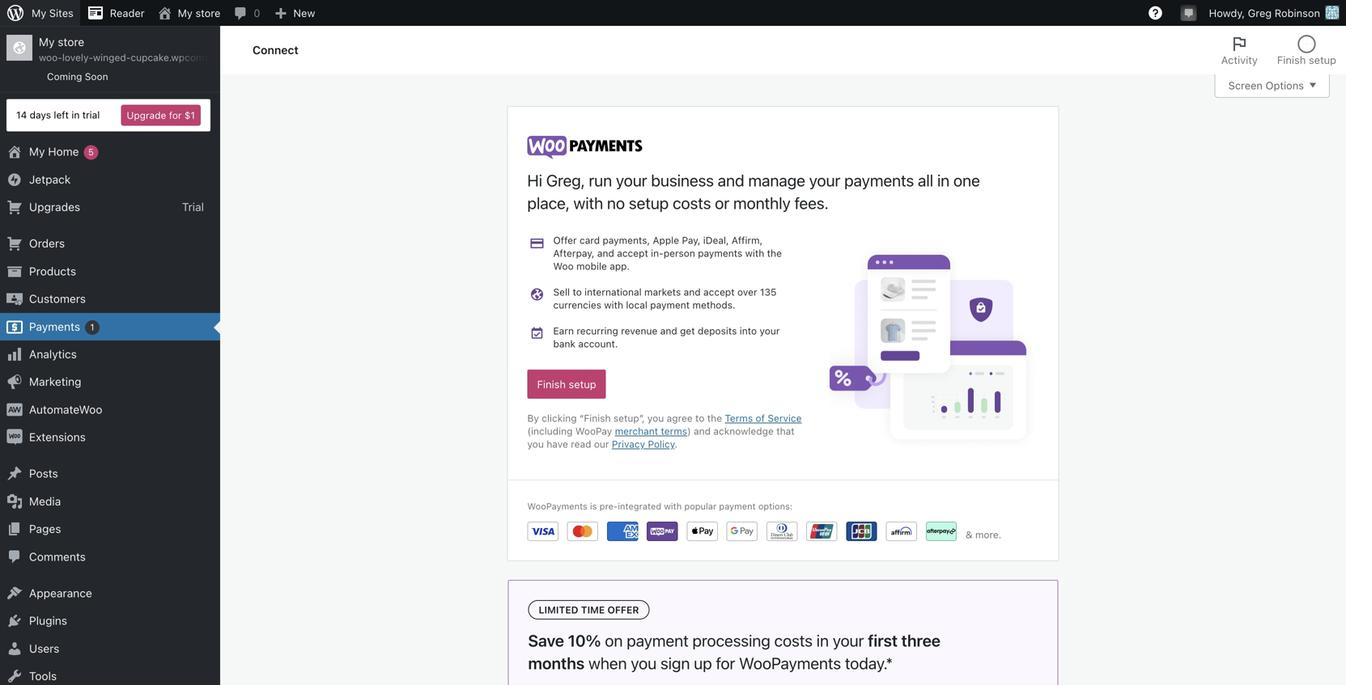 Task type: describe. For each thing, give the bounding box(es) containing it.
1 vertical spatial payment
[[719, 502, 756, 512]]

service
[[768, 413, 802, 424]]

activity
[[1222, 54, 1258, 66]]

clicking
[[542, 413, 577, 424]]

users
[[29, 642, 59, 656]]

1 horizontal spatial woopayments
[[739, 654, 841, 674]]

2 vertical spatial payment
[[627, 632, 689, 651]]

when
[[589, 654, 627, 674]]

accept inside sell to international markets and accept over 135 currencies with local payment methods.
[[704, 287, 735, 298]]

integrated
[[618, 502, 662, 512]]

when you sign up for woopayments today.*
[[585, 654, 893, 674]]

acknowledge
[[714, 426, 774, 437]]

run
[[589, 171, 612, 190]]

sites
[[49, 7, 74, 19]]

cupcake.wpcomstaging.com
[[131, 52, 261, 63]]

fees.
[[795, 194, 829, 213]]

processing
[[693, 632, 771, 651]]

woopay
[[576, 426, 612, 437]]

appearance link
[[0, 580, 220, 608]]

lovely-
[[62, 52, 93, 63]]

media
[[29, 495, 61, 508]]

0 link
[[227, 0, 267, 26]]

account.
[[579, 339, 618, 350]]

analytics
[[29, 348, 77, 361]]

privacy
[[612, 439, 646, 450]]

woopay image
[[647, 522, 678, 542]]

(including
[[528, 426, 573, 437]]

tab list containing activity
[[1212, 26, 1347, 75]]

reader link
[[80, 0, 151, 26]]

terms
[[725, 413, 753, 424]]

sign
[[661, 654, 690, 674]]

payments inside offer card payments, apple pay, ideal, affirm, afterpay, and accept in-person payments with the woo mobile app.
[[698, 248, 743, 259]]

and inside hi greg, run your business and manage your payments all in one place, with no setup costs or monthly fees.
[[718, 171, 745, 190]]

tools link
[[0, 663, 220, 686]]

first three months
[[528, 632, 941, 674]]

merchant terms link
[[615, 426, 688, 437]]

14
[[16, 109, 27, 121]]

14 days left in trial
[[16, 109, 100, 121]]

international
[[585, 287, 642, 298]]

monthly
[[734, 194, 791, 213]]

place,
[[528, 194, 570, 213]]

coming
[[47, 71, 82, 82]]

with inside offer card payments, apple pay, ideal, affirm, afterpay, and accept in-person payments with the woo mobile app.
[[746, 248, 765, 259]]

new link
[[267, 0, 322, 26]]

0
[[254, 7, 260, 19]]

days
[[30, 109, 51, 121]]

sell
[[553, 287, 570, 298]]

payments inside hi greg, run your business and manage your payments all in one place, with no setup costs or monthly fees.
[[845, 171, 914, 190]]

local
[[626, 300, 648, 311]]

limited
[[539, 605, 579, 616]]

screen options button
[[1215, 74, 1330, 98]]

your for and
[[810, 171, 841, 190]]

is
[[590, 502, 597, 512]]

privacy policy .
[[612, 439, 678, 450]]

logo image
[[528, 136, 643, 160]]

soon
[[85, 71, 108, 82]]

bank
[[553, 339, 576, 350]]

2 vertical spatial you
[[631, 654, 657, 674]]

10%
[[568, 632, 601, 651]]

winged-
[[93, 52, 131, 63]]

your for deposits
[[760, 326, 780, 337]]

american express image
[[607, 522, 638, 542]]

you for have
[[528, 439, 544, 450]]

products
[[29, 265, 76, 278]]

offer
[[608, 605, 639, 616]]

payments,
[[603, 235, 650, 246]]

1
[[90, 322, 94, 333]]

diners club image
[[767, 522, 798, 542]]

tools
[[29, 670, 57, 684]]

more.
[[976, 530, 1002, 541]]

toolbar navigation
[[0, 0, 1347, 29]]

my store
[[178, 7, 221, 19]]

costs inside hi greg, run your business and manage your payments all in one place, with no setup costs or monthly fees.
[[673, 194, 711, 213]]

accept inside offer card payments, apple pay, ideal, affirm, afterpay, and accept in-person payments with the woo mobile app.
[[617, 248, 648, 259]]

upgrade
[[127, 110, 166, 121]]

customers link
[[0, 286, 220, 313]]

setup inside tab list
[[1309, 54, 1337, 66]]

1 vertical spatial for
[[716, 654, 736, 674]]

extensions link
[[0, 424, 220, 452]]

card
[[580, 235, 600, 246]]

media link
[[0, 488, 220, 516]]

pre-
[[600, 502, 618, 512]]

.
[[675, 439, 678, 450]]

) and acknowledge that you have read our
[[528, 426, 795, 450]]

into
[[740, 326, 757, 337]]

connect
[[253, 43, 299, 57]]

three
[[902, 632, 941, 651]]

hi
[[528, 171, 543, 190]]

finish setup inside tab list
[[1278, 54, 1337, 66]]

payments 1
[[29, 320, 94, 333]]

with inside hi greg, run your business and manage your payments all in one place, with no setup costs or monthly fees.
[[574, 194, 603, 213]]

products link
[[0, 258, 220, 286]]

0 vertical spatial finish
[[1278, 54, 1306, 66]]

with inside sell to international markets and accept over 135 currencies with local payment methods.
[[604, 300, 624, 311]]

privacy policy link
[[612, 439, 675, 450]]

my for my store woo-lovely-winged-cupcake.wpcomstaging.com coming soon
[[39, 35, 55, 49]]

to inside by clicking "finish setup", you agree to the terms of service (including woopay merchant terms
[[696, 413, 705, 424]]



Task type: vqa. For each thing, say whether or not it's contained in the screenshot.
Month to date (Mar 1 - 8, 2024) vs. Previous year (Mar 1 - 8, 2023) in the top left of the page
no



Task type: locate. For each thing, give the bounding box(es) containing it.
upgrade for $1
[[127, 110, 195, 121]]

affirm image
[[886, 522, 917, 542]]

by
[[528, 413, 539, 424]]

finish up options
[[1278, 54, 1306, 66]]

for right up
[[716, 654, 736, 674]]

0 horizontal spatial finish setup
[[537, 379, 597, 391]]

greg
[[1248, 7, 1272, 19]]

0 horizontal spatial payments
[[698, 248, 743, 259]]

woopayments
[[528, 502, 588, 512], [739, 654, 841, 674]]

posts link
[[0, 461, 220, 488]]

the
[[767, 248, 782, 259], [708, 413, 722, 424]]

0 horizontal spatial in
[[72, 109, 80, 121]]

1 vertical spatial setup
[[629, 194, 669, 213]]

in inside hi greg, run your business and manage your payments all in one place, with no setup costs or monthly fees.
[[938, 171, 950, 190]]

no
[[607, 194, 625, 213]]

1 vertical spatial costs
[[775, 632, 813, 651]]

2 vertical spatial in
[[817, 632, 829, 651]]

payment up sign
[[627, 632, 689, 651]]

my sites link
[[0, 0, 80, 26]]

my up cupcake.wpcomstaging.com
[[178, 7, 193, 19]]

0 vertical spatial payment
[[650, 300, 690, 311]]

options
[[1266, 79, 1305, 91]]

my up woo- on the left of the page
[[39, 35, 55, 49]]

policy
[[648, 439, 675, 450]]

and inside sell to international markets and accept over 135 currencies with local payment methods.
[[684, 287, 701, 298]]

your for costs
[[833, 632, 864, 651]]

you for agree
[[648, 413, 664, 424]]

earn recurring revenue and get deposits into your bank account.
[[553, 326, 780, 350]]

my store link
[[151, 0, 227, 26]]

screen
[[1229, 79, 1263, 91]]

and up "methods."
[[684, 287, 701, 298]]

woo-
[[39, 52, 62, 63]]

jetpack
[[29, 173, 71, 186]]

and up or
[[718, 171, 745, 190]]

markets
[[645, 287, 681, 298]]

up
[[694, 654, 712, 674]]

marketing
[[29, 375, 81, 389]]

for inside button
[[169, 110, 182, 121]]

and inside ) and acknowledge that you have read our
[[694, 426, 711, 437]]

store inside toolbar navigation
[[196, 7, 221, 19]]

afterpay,
[[553, 248, 595, 259]]

payment inside sell to international markets and accept over 135 currencies with local payment methods.
[[650, 300, 690, 311]]

0 horizontal spatial woopayments
[[528, 502, 588, 512]]

offer
[[553, 235, 577, 246]]

appearance
[[29, 587, 92, 600]]

visa image
[[528, 522, 559, 542]]

in left first
[[817, 632, 829, 651]]

finish setup button
[[1268, 26, 1347, 75], [528, 370, 606, 399]]

methods.
[[693, 300, 736, 311]]

and left get
[[661, 326, 678, 337]]

woopayments up visa image
[[528, 502, 588, 512]]

app.
[[610, 261, 630, 272]]

1 horizontal spatial for
[[716, 654, 736, 674]]

or
[[715, 194, 730, 213]]

and up app.
[[598, 248, 615, 259]]

my inside my store woo-lovely-winged-cupcake.wpcomstaging.com coming soon
[[39, 35, 55, 49]]

and right )
[[694, 426, 711, 437]]

payment up google pay icon
[[719, 502, 756, 512]]

0 horizontal spatial finish setup button
[[528, 370, 606, 399]]

1 vertical spatial the
[[708, 413, 722, 424]]

0 horizontal spatial for
[[169, 110, 182, 121]]

sell to international markets and accept over 135 currencies with local payment methods.
[[553, 287, 777, 311]]

our
[[594, 439, 609, 450]]

1 vertical spatial to
[[696, 413, 705, 424]]

)
[[688, 426, 691, 437]]

accept down payments,
[[617, 248, 648, 259]]

2 vertical spatial setup
[[569, 379, 597, 391]]

with down run
[[574, 194, 603, 213]]

0 vertical spatial store
[[196, 7, 221, 19]]

recurring
[[577, 326, 619, 337]]

manage
[[749, 171, 806, 190]]

0 horizontal spatial setup
[[569, 379, 597, 391]]

comments link
[[0, 544, 220, 571]]

options:
[[759, 502, 793, 512]]

you inside by clicking "finish setup", you agree to the terms of service (including woopay merchant terms
[[648, 413, 664, 424]]

limited time offer
[[539, 605, 639, 616]]

customers
[[29, 292, 86, 306]]

your up today.* on the right of page
[[833, 632, 864, 651]]

mobile
[[577, 261, 607, 272]]

0 horizontal spatial accept
[[617, 248, 648, 259]]

howdy,
[[1210, 7, 1246, 19]]

main menu navigation
[[0, 26, 261, 686]]

setup inside hi greg, run your business and manage your payments all in one place, with no setup costs or monthly fees.
[[629, 194, 669, 213]]

you left sign
[[631, 654, 657, 674]]

costs down business
[[673, 194, 711, 213]]

in right left
[[72, 109, 80, 121]]

the inside offer card payments, apple pay, ideal, affirm, afterpay, and accept in-person payments with the woo mobile app.
[[767, 248, 782, 259]]

with down "international"
[[604, 300, 624, 311]]

1 vertical spatial finish setup
[[537, 379, 597, 391]]

finish setup up clicking
[[537, 379, 597, 391]]

1 horizontal spatial finish setup
[[1278, 54, 1337, 66]]

offer card payments, apple pay, ideal, affirm, afterpay, and accept in-person payments with the woo mobile app.
[[553, 235, 782, 272]]

screen options
[[1229, 79, 1305, 91]]

setup right no
[[629, 194, 669, 213]]

extensions
[[29, 431, 86, 444]]

and inside earn recurring revenue and get deposits into your bank account.
[[661, 326, 678, 337]]

revenue
[[621, 326, 658, 337]]

users link
[[0, 636, 220, 663]]

2 horizontal spatial in
[[938, 171, 950, 190]]

with up woopay image
[[664, 502, 682, 512]]

that
[[777, 426, 795, 437]]

0 vertical spatial setup
[[1309, 54, 1337, 66]]

new
[[294, 7, 315, 19]]

payment down markets
[[650, 300, 690, 311]]

my for my home 5
[[29, 145, 45, 158]]

payments
[[845, 171, 914, 190], [698, 248, 743, 259]]

0 vertical spatial finish setup
[[1278, 54, 1337, 66]]

payments
[[29, 320, 80, 333]]

finish setup button for limited time offer
[[1268, 26, 1347, 75]]

finish setup button down robinson
[[1268, 26, 1347, 75]]

my for my sites
[[32, 7, 46, 19]]

my inside my store link
[[178, 7, 193, 19]]

over
[[738, 287, 758, 298]]

my for my store
[[178, 7, 193, 19]]

unionpay image
[[807, 522, 838, 542]]

1 vertical spatial store
[[58, 35, 84, 49]]

store up lovely-
[[58, 35, 84, 49]]

posts
[[29, 467, 58, 481]]

upgrades
[[29, 200, 80, 214]]

payments left all
[[845, 171, 914, 190]]

0 horizontal spatial store
[[58, 35, 84, 49]]

0 vertical spatial payments
[[845, 171, 914, 190]]

store inside my store woo-lovely-winged-cupcake.wpcomstaging.com coming soon
[[58, 35, 84, 49]]

1 vertical spatial in
[[938, 171, 950, 190]]

finish setup button up clicking
[[528, 370, 606, 399]]

notification image
[[1183, 6, 1196, 19]]

0 horizontal spatial costs
[[673, 194, 711, 213]]

the up 135
[[767, 248, 782, 259]]

in-
[[651, 248, 664, 259]]

your right into
[[760, 326, 780, 337]]

0 vertical spatial finish setup button
[[1268, 26, 1347, 75]]

setup down robinson
[[1309, 54, 1337, 66]]

agree
[[667, 413, 693, 424]]

jcb image
[[847, 522, 878, 542]]

1 horizontal spatial in
[[817, 632, 829, 651]]

1 vertical spatial woopayments
[[739, 654, 841, 674]]

for left $1
[[169, 110, 182, 121]]

0 vertical spatial woopayments
[[528, 502, 588, 512]]

0 vertical spatial to
[[573, 287, 582, 298]]

your inside earn recurring revenue and get deposits into your bank account.
[[760, 326, 780, 337]]

store for my store woo-lovely-winged-cupcake.wpcomstaging.com coming soon
[[58, 35, 84, 49]]

1 horizontal spatial finish setup button
[[1268, 26, 1347, 75]]

finish setup up options
[[1278, 54, 1337, 66]]

robinson
[[1275, 7, 1321, 19]]

0 vertical spatial costs
[[673, 194, 711, 213]]

analytics link
[[0, 341, 220, 369]]

1 horizontal spatial finish
[[1278, 54, 1306, 66]]

in
[[72, 109, 80, 121], [938, 171, 950, 190], [817, 632, 829, 651]]

one
[[954, 171, 980, 190]]

in right all
[[938, 171, 950, 190]]

mastercard image
[[567, 522, 599, 542]]

2 horizontal spatial setup
[[1309, 54, 1337, 66]]

merchant
[[615, 426, 658, 437]]

and inside offer card payments, apple pay, ideal, affirm, afterpay, and accept in-person payments with the woo mobile app.
[[598, 248, 615, 259]]

pages link
[[0, 516, 220, 544]]

setup",
[[614, 413, 645, 424]]

to up the currencies
[[573, 287, 582, 298]]

payment
[[650, 300, 690, 311], [719, 502, 756, 512], [627, 632, 689, 651]]

1 horizontal spatial store
[[196, 7, 221, 19]]

deposits
[[698, 326, 737, 337]]

accept up "methods."
[[704, 287, 735, 298]]

to
[[573, 287, 582, 298], [696, 413, 705, 424]]

google pay image
[[727, 522, 758, 542]]

to right agree
[[696, 413, 705, 424]]

my left "sites" on the top left of page
[[32, 7, 46, 19]]

plugins
[[29, 615, 67, 628]]

0 vertical spatial the
[[767, 248, 782, 259]]

tab list
[[1212, 26, 1347, 75]]

you up 'merchant terms' 'link'
[[648, 413, 664, 424]]

woopayments down processing
[[739, 654, 841, 674]]

setup up "finish
[[569, 379, 597, 391]]

automatewoo
[[29, 403, 102, 417]]

0 vertical spatial in
[[72, 109, 80, 121]]

the inside by clicking "finish setup", you agree to the terms of service (including woopay merchant terms
[[708, 413, 722, 424]]

your up fees.
[[810, 171, 841, 190]]

costs up "when you sign up for woopayments today.*"
[[775, 632, 813, 651]]

terms of service link
[[725, 413, 802, 424]]

&
[[966, 530, 973, 541]]

apple pay image
[[687, 522, 718, 542]]

1 vertical spatial finish setup button
[[528, 370, 606, 399]]

5
[[88, 147, 94, 158]]

in inside main menu navigation
[[72, 109, 80, 121]]

finish setup button for save 10%
[[528, 370, 606, 399]]

with down the affirm, at the top of page
[[746, 248, 765, 259]]

you down (including
[[528, 439, 544, 450]]

1 horizontal spatial accept
[[704, 287, 735, 298]]

apple
[[653, 235, 679, 246]]

earn
[[553, 326, 574, 337]]

1 horizontal spatial the
[[767, 248, 782, 259]]

store for my store
[[196, 7, 221, 19]]

0 horizontal spatial finish
[[537, 379, 566, 391]]

0 vertical spatial accept
[[617, 248, 648, 259]]

afterpay image
[[926, 522, 957, 542]]

my inside my sites link
[[32, 7, 46, 19]]

costs
[[673, 194, 711, 213], [775, 632, 813, 651]]

your up no
[[616, 171, 648, 190]]

0 vertical spatial for
[[169, 110, 182, 121]]

1 vertical spatial accept
[[704, 287, 735, 298]]

today.*
[[845, 654, 893, 674]]

payments down ideal,
[[698, 248, 743, 259]]

left
[[54, 109, 69, 121]]

to inside sell to international markets and accept over 135 currencies with local payment methods.
[[573, 287, 582, 298]]

my left 'home'
[[29, 145, 45, 158]]

activity button
[[1212, 26, 1268, 75]]

the left terms
[[708, 413, 722, 424]]

1 horizontal spatial costs
[[775, 632, 813, 651]]

have
[[547, 439, 568, 450]]

read
[[571, 439, 592, 450]]

1 horizontal spatial to
[[696, 413, 705, 424]]

1 horizontal spatial setup
[[629, 194, 669, 213]]

pay,
[[682, 235, 701, 246]]

$1
[[185, 110, 195, 121]]

howdy, greg robinson
[[1210, 7, 1321, 19]]

0 vertical spatial you
[[648, 413, 664, 424]]

and
[[718, 171, 745, 190], [598, 248, 615, 259], [684, 287, 701, 298], [661, 326, 678, 337], [694, 426, 711, 437]]

you inside ) and acknowledge that you have read our
[[528, 439, 544, 450]]

0 horizontal spatial to
[[573, 287, 582, 298]]

finish up clicking
[[537, 379, 566, 391]]

0 horizontal spatial the
[[708, 413, 722, 424]]

1 vertical spatial you
[[528, 439, 544, 450]]

greg,
[[546, 171, 585, 190]]

months
[[528, 654, 585, 674]]

1 vertical spatial finish
[[537, 379, 566, 391]]

popular
[[685, 502, 717, 512]]

store left 0 "link"
[[196, 7, 221, 19]]

1 vertical spatial payments
[[698, 248, 743, 259]]

1 horizontal spatial payments
[[845, 171, 914, 190]]



